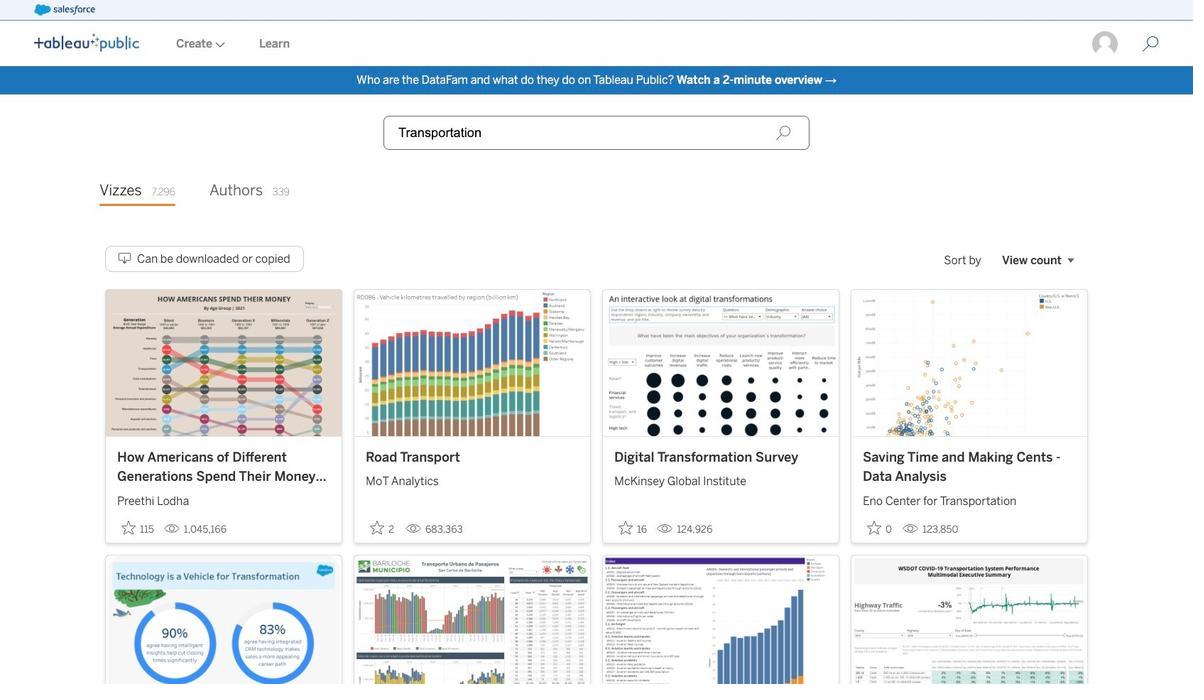 Task type: describe. For each thing, give the bounding box(es) containing it.
4 add favorite button from the left
[[863, 516, 897, 540]]

ruby.anderson5854 image
[[1091, 30, 1120, 58]]

3 add favorite button from the left
[[614, 516, 652, 540]]

add favorite image for second add favorite button from left
[[370, 520, 384, 535]]

logo image
[[34, 33, 139, 52]]

search image
[[776, 125, 791, 141]]

salesforce logo image
[[34, 4, 95, 16]]

create image
[[212, 42, 225, 48]]

Search input field
[[384, 116, 810, 150]]



Task type: vqa. For each thing, say whether or not it's contained in the screenshot.
terry.turtle icon
no



Task type: locate. For each thing, give the bounding box(es) containing it.
workbook thumbnail image
[[106, 290, 342, 436], [354, 290, 590, 436], [603, 290, 839, 436], [852, 290, 1088, 436], [106, 555, 342, 684], [354, 555, 590, 684], [603, 555, 839, 684], [852, 555, 1088, 684]]

add favorite image for fourth add favorite button
[[867, 520, 882, 535]]

2 add favorite image from the left
[[867, 520, 882, 535]]

1 add favorite image from the left
[[370, 520, 384, 535]]

add favorite image for fourth add favorite button from right
[[121, 520, 136, 535]]

2 add favorite image from the left
[[619, 520, 633, 535]]

go to search image
[[1125, 36, 1176, 53]]

1 add favorite button from the left
[[117, 516, 158, 540]]

add favorite image
[[370, 520, 384, 535], [867, 520, 882, 535]]

1 horizontal spatial add favorite image
[[619, 520, 633, 535]]

Add Favorite button
[[117, 516, 158, 540], [366, 516, 400, 540], [614, 516, 652, 540], [863, 516, 897, 540]]

0 horizontal spatial add favorite image
[[370, 520, 384, 535]]

add favorite image
[[121, 520, 136, 535], [619, 520, 633, 535]]

1 add favorite image from the left
[[121, 520, 136, 535]]

0 horizontal spatial add favorite image
[[121, 520, 136, 535]]

2 add favorite button from the left
[[366, 516, 400, 540]]

add favorite image for third add favorite button from the left
[[619, 520, 633, 535]]

1 horizontal spatial add favorite image
[[867, 520, 882, 535]]



